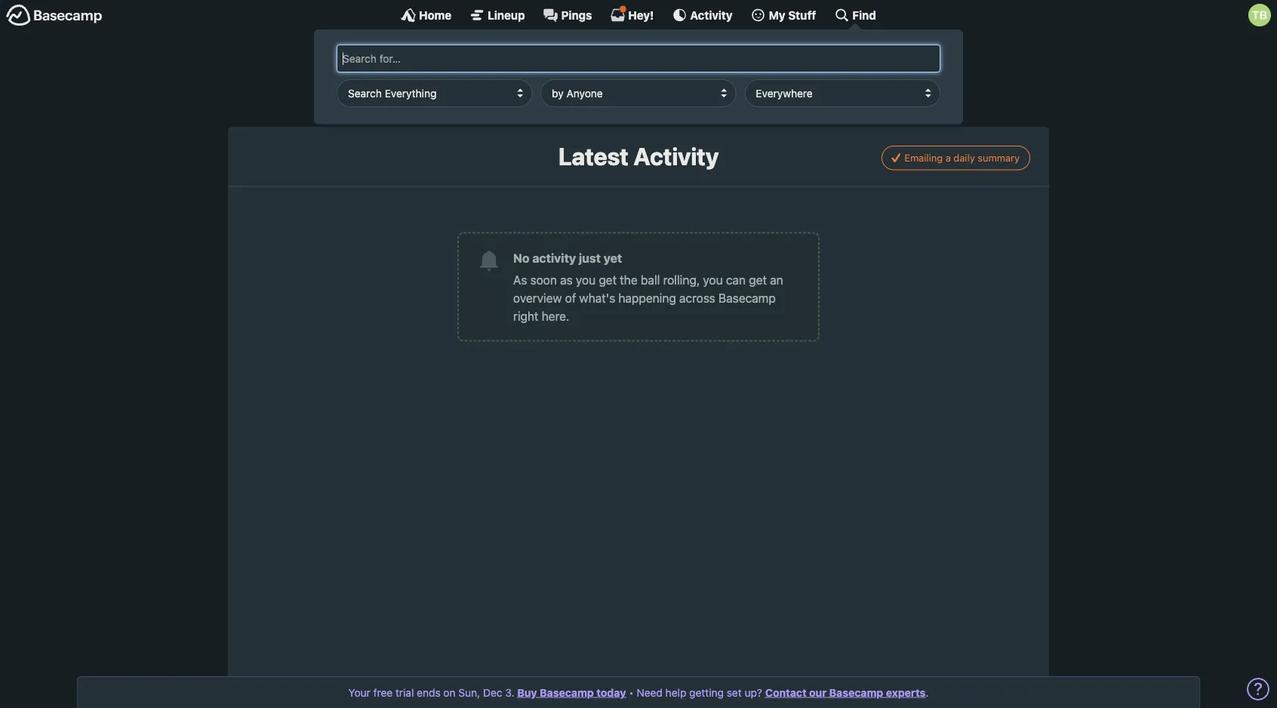 Task type: locate. For each thing, give the bounding box(es) containing it.
activity inside no activity just yet as soon as you get the ball rolling, you can get an overview of what's happening across basecamp right here.
[[532, 251, 576, 265]]

basecamp down can
[[719, 291, 776, 305]]

someone's for someone's activity
[[419, 92, 479, 106]]

across
[[679, 291, 715, 305]]

free
[[373, 686, 393, 699]]

someone's down all the latest activity 'link'
[[419, 92, 479, 106]]

1 horizontal spatial basecamp
[[719, 291, 776, 305]]

1 horizontal spatial the
[[620, 272, 638, 287]]

1 you from the left
[[576, 272, 596, 287]]

sun,
[[458, 686, 480, 699]]

0 vertical spatial dos
[[857, 55, 877, 69]]

activity inside main element
[[690, 8, 733, 22]]

1 vertical spatial the
[[620, 272, 638, 287]]

someone's up to-
[[585, 55, 646, 69]]

emailing a daily summary
[[904, 152, 1020, 163]]

0 horizontal spatial the
[[436, 55, 453, 69]]

find button
[[834, 8, 876, 23]]

stuff
[[788, 8, 816, 22]]

buy
[[517, 686, 537, 699]]

you
[[576, 272, 596, 287], [703, 272, 723, 287]]

overdue to-dos link
[[757, 45, 892, 79]]

0 horizontal spatial someone's
[[419, 92, 479, 106]]

0 horizontal spatial dos
[[604, 92, 624, 106]]

home link
[[401, 8, 452, 23]]

all
[[419, 55, 433, 69]]

basecamp right our
[[829, 686, 883, 699]]

overview
[[513, 291, 562, 305]]

1 vertical spatial someone's
[[419, 92, 479, 106]]

0 horizontal spatial basecamp
[[540, 686, 594, 699]]

the
[[436, 55, 453, 69], [620, 272, 638, 287]]

your free trial ends on sun, dec  3. buy basecamp today • need help getting set up? contact our basecamp experts .
[[348, 686, 929, 699]]

dos
[[857, 55, 877, 69], [604, 92, 624, 106]]

1 vertical spatial activity
[[633, 142, 719, 171]]

0 vertical spatial someone's
[[585, 55, 646, 69]]

contact
[[765, 686, 807, 699]]

get left an
[[749, 272, 767, 287]]

happening
[[618, 291, 676, 305]]

2 you from the left
[[703, 272, 723, 287]]

you left can
[[703, 272, 723, 287]]

just
[[579, 251, 601, 265]]

1 vertical spatial dos
[[604, 92, 624, 106]]

0 vertical spatial activity
[[690, 8, 733, 22]]

0 horizontal spatial you
[[576, 272, 596, 287]]

1 vertical spatial activity
[[483, 92, 522, 106]]

0 horizontal spatial get
[[599, 272, 617, 287]]

dos up 'dates'
[[857, 55, 877, 69]]

activity report image
[[393, 51, 414, 72]]

the left ball
[[620, 272, 638, 287]]

tim burton image
[[1248, 4, 1271, 26]]

contact our basecamp experts link
[[765, 686, 926, 699]]

completed
[[677, 92, 735, 106]]

dos inside to-dos added & completed link
[[604, 92, 624, 106]]

basecamp right buy
[[540, 686, 594, 699]]

1 horizontal spatial dos
[[857, 55, 877, 69]]

a
[[946, 152, 951, 163]]

activity up the assignments
[[690, 8, 733, 22]]

upcoming dates
[[791, 92, 881, 106]]

todo image
[[559, 88, 580, 109]]

2 vertical spatial activity
[[532, 251, 576, 265]]

all the latest activity link
[[385, 45, 541, 79]]

overdue to-dos
[[791, 55, 877, 69]]

emailing a daily summary button
[[882, 146, 1030, 170]]

you right "as"
[[576, 272, 596, 287]]

dos left added
[[604, 92, 624, 106]]

buy basecamp today link
[[517, 686, 626, 699]]

to-dos added & completed
[[585, 92, 735, 106]]

the right all
[[436, 55, 453, 69]]

get
[[599, 272, 617, 287], [749, 272, 767, 287]]

lineup
[[488, 8, 525, 22]]

1 horizontal spatial get
[[749, 272, 767, 287]]

1 get from the left
[[599, 272, 617, 287]]

overdue
[[791, 55, 838, 69]]

activity down all the latest activity
[[483, 92, 522, 106]]

no activity just yet as soon as you get the ball rolling, you can get an overview of what's happening across basecamp right here.
[[513, 251, 783, 323]]

basecamp
[[719, 291, 776, 305], [540, 686, 594, 699], [829, 686, 883, 699]]

1 horizontal spatial you
[[703, 272, 723, 287]]

upcoming
[[791, 92, 847, 106]]

dec
[[483, 686, 502, 699]]

our
[[809, 686, 827, 699]]

someone's
[[585, 55, 646, 69], [419, 92, 479, 106]]

my stuff button
[[751, 8, 816, 23]]

latest
[[457, 55, 487, 69]]

0 vertical spatial the
[[436, 55, 453, 69]]

to-dos added & completed link
[[551, 82, 746, 115]]

can
[[726, 272, 746, 287]]

need
[[637, 686, 663, 699]]

activity
[[690, 8, 733, 22], [633, 142, 719, 171]]

get up what's
[[599, 272, 617, 287]]

activity link
[[672, 8, 733, 23]]

2 get from the left
[[749, 272, 767, 287]]

latest activity
[[558, 142, 719, 171]]

no
[[513, 251, 530, 265]]

activity up soon
[[532, 251, 576, 265]]

0 vertical spatial activity
[[490, 55, 529, 69]]

activity for someone's activity
[[483, 92, 522, 106]]

the inside no activity just yet as soon as you get the ball rolling, you can get an overview of what's happening across basecamp right here.
[[620, 272, 638, 287]]

to-
[[841, 55, 857, 69]]

•
[[629, 686, 634, 699]]

activity right latest
[[490, 55, 529, 69]]

activity down the &
[[633, 142, 719, 171]]

hey!
[[628, 8, 654, 22]]

activity
[[490, 55, 529, 69], [483, 92, 522, 106], [532, 251, 576, 265]]

here.
[[542, 309, 569, 323]]

schedule image
[[765, 88, 786, 109]]

activity for no activity just yet as soon as you get the ball rolling, you can get an overview of what's happening across basecamp right here.
[[532, 251, 576, 265]]

basecamp inside no activity just yet as soon as you get the ball rolling, you can get an overview of what's happening across basecamp right here.
[[719, 291, 776, 305]]

1 horizontal spatial someone's
[[585, 55, 646, 69]]



Task type: describe. For each thing, give the bounding box(es) containing it.
pings
[[561, 8, 592, 22]]

dates
[[850, 92, 881, 106]]

home
[[419, 8, 452, 22]]

my
[[769, 8, 786, 22]]

Search for… search field
[[337, 45, 940, 72]]

soon
[[530, 272, 557, 287]]

trial
[[396, 686, 414, 699]]

to-
[[585, 92, 604, 106]]

lineup link
[[470, 8, 525, 23]]

right
[[513, 309, 539, 323]]

main element
[[0, 0, 1277, 124]]

of
[[565, 291, 576, 305]]

yet
[[604, 251, 622, 265]]

pings button
[[543, 8, 592, 23]]

&
[[665, 92, 674, 106]]

what's
[[579, 291, 615, 305]]

someone's activity link
[[385, 82, 541, 115]]

someone's for someone's assignments
[[585, 55, 646, 69]]

ends
[[417, 686, 441, 699]]

latest
[[558, 142, 629, 171]]

an
[[770, 272, 783, 287]]

reports image
[[765, 51, 786, 72]]

switch accounts image
[[6, 4, 103, 27]]

up?
[[745, 686, 762, 699]]

rolling,
[[663, 272, 700, 287]]

3.
[[505, 686, 514, 699]]

upcoming dates link
[[757, 82, 892, 115]]

find
[[852, 8, 876, 22]]

assignment image
[[559, 51, 580, 72]]

experts
[[886, 686, 926, 699]]

2 horizontal spatial basecamp
[[829, 686, 883, 699]]

summary
[[978, 152, 1020, 163]]

assignments
[[649, 55, 718, 69]]

daily
[[954, 152, 975, 163]]

hey! button
[[610, 5, 654, 23]]

.
[[926, 686, 929, 699]]

my stuff
[[769, 8, 816, 22]]

dos inside overdue to-dos link
[[857, 55, 877, 69]]

the inside 'link'
[[436, 55, 453, 69]]

someone's activity
[[419, 92, 522, 106]]

your
[[348, 686, 370, 699]]

added
[[627, 92, 662, 106]]

as
[[560, 272, 573, 287]]

on
[[443, 686, 456, 699]]

ball
[[641, 272, 660, 287]]

as
[[513, 272, 527, 287]]

person report image
[[393, 88, 414, 109]]

activity inside 'link'
[[490, 55, 529, 69]]

help
[[665, 686, 686, 699]]

someone's assignments
[[585, 55, 718, 69]]

getting
[[689, 686, 724, 699]]

set
[[727, 686, 742, 699]]

emailing
[[904, 152, 943, 163]]

today
[[597, 686, 626, 699]]

all the latest activity
[[419, 55, 529, 69]]

someone's assignments link
[[551, 45, 746, 79]]



Task type: vqa. For each thing, say whether or not it's contained in the screenshot.
To-dos added & completed
yes



